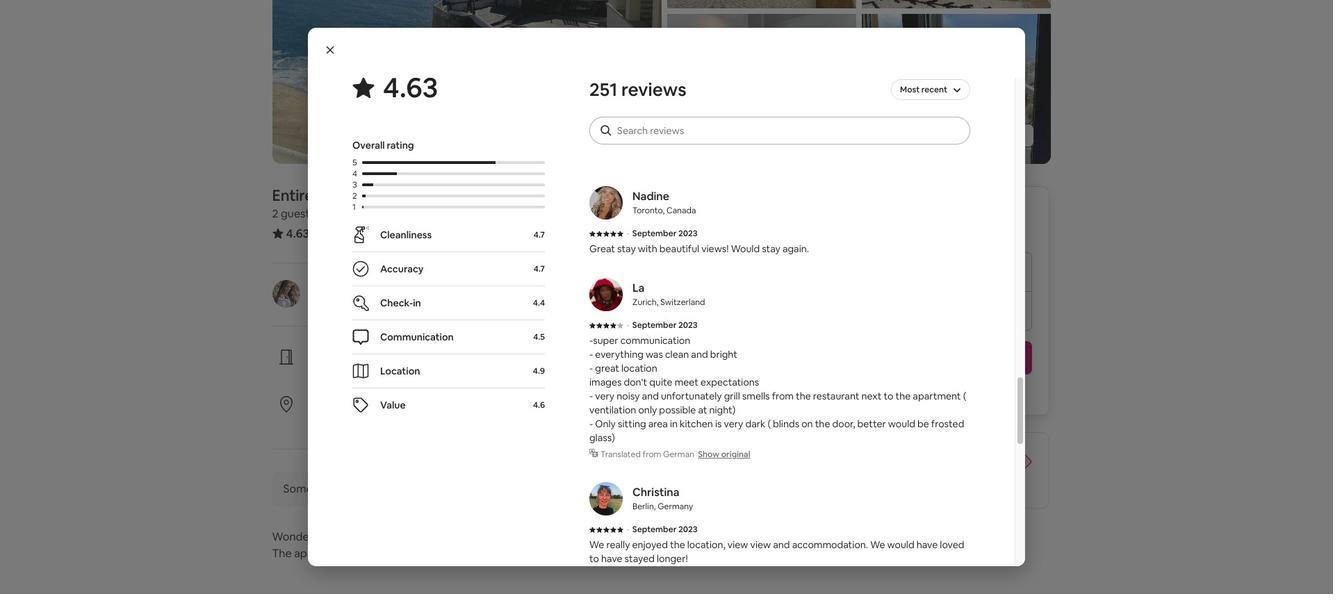 Task type: vqa. For each thing, say whether or not it's contained in the screenshot.


Task type: describe. For each thing, give the bounding box(es) containing it.
blinds
[[773, 418, 799, 430]]

was inside -super communication - everything was clean and bright - great location images don't quite meet expectations - very noisy and unfortunately grill smells from the restaurant next to the apartment ( ventilation only possible at night) - only sitting area in kitchen is very dark ( blinds on the door, better would be frosted glass)
[[646, 348, 663, 361]]

september for kirill
[[632, 122, 677, 133]]

all
[[978, 129, 988, 142]]

some
[[283, 482, 313, 496]]

we really enjoyed the location, view view and accommodation. we would have loved to have stayed longer!
[[589, 539, 964, 565]]

3
[[352, 179, 357, 190]]

great inside -super communication - everything was clean and bright - great location images don't quite meet expectations - very noisy and unfortunately grill smells from the restaurant next to the apartment ( ventilation only possible at night) - only sitting area in kitchen is very dark ( blinds on the door, better would be frosted glass)
[[595, 362, 619, 375]]

in up communication
[[413, 297, 421, 309]]

zurich,
[[633, 297, 659, 308]]

2023 for nadine
[[678, 228, 698, 239]]

251 inside '4.63' dialog
[[589, 78, 618, 101]]

view inside "superb location with a sea view from a cliff - magical! plenty of space and great interior. very close to lighthouse of nazare. daniela was very helpful."
[[708, 137, 729, 149]]

0 horizontal spatial guests
[[281, 206, 315, 221]]

0 horizontal spatial 251
[[318, 226, 335, 240]]

2 guests
[[272, 206, 315, 221]]

95%
[[317, 414, 335, 426]]

· september 2023 for nadine
[[627, 228, 698, 239]]

lovely studio/apartment in sítio da nazaré 2 image 3 image
[[667, 14, 856, 164]]

communication
[[620, 334, 690, 347]]

4.4
[[533, 297, 545, 309]]

0 horizontal spatial very
[[595, 390, 615, 402]]

christina berlin, germany
[[633, 485, 693, 512]]

4
[[352, 168, 357, 179]]

location,
[[687, 539, 726, 551]]

· september 2023 for la
[[627, 320, 698, 331]]

apartment inside -super communication - everything was clean and bright - great location images don't quite meet expectations - very noisy and unfortunately grill smells from the restaurant next to the apartment ( ventilation only possible at night) - only sitting area in kitchen is very dark ( blinds on the door, better would be frosted glass)
[[913, 390, 961, 402]]

in inside -super communication - everything was clean and bright - great location images don't quite meet expectations - very noisy and unfortunately grill smells from the restaurant next to the apartment ( ventilation only possible at night) - only sitting area in kitchen is very dark ( blinds on the door, better would be frosted glass)
[[670, 418, 678, 430]]

1 vertical spatial have
[[601, 553, 622, 565]]

251 reviews link
[[318, 226, 378, 240]]

1 horizontal spatial very
[[724, 418, 743, 430]]

daniela inside hosted by daniela 6 years hosting
[[373, 279, 412, 294]]

meet
[[675, 376, 699, 389]]

1 horizontal spatial have
[[917, 539, 938, 551]]

info
[[315, 482, 334, 496]]

to inside "superb location with a sea view from a cliff - magical! plenty of space and great interior. very close to lighthouse of nazare. daniela was very helpful."
[[673, 151, 683, 163]]

on
[[802, 418, 813, 430]]

frontline
[[399, 530, 442, 544]]

kirill moscow, russia
[[633, 83, 691, 111]]

hosted
[[317, 279, 355, 294]]

next
[[862, 390, 882, 402]]

entire rental unit in nazaré, portugal
[[272, 186, 523, 205]]

switzerland
[[660, 297, 705, 308]]

was inside "superb location with a sea view from a cliff - magical! plenty of space and great interior. very close to lighthouse of nazare. daniela was very helpful."
[[816, 151, 834, 163]]

2023 for christina
[[678, 524, 698, 535]]

translated.
[[457, 482, 511, 496]]

some info has been automatically translated.
[[283, 482, 511, 496]]

nazare.
[[746, 151, 779, 163]]

location left 5-
[[453, 414, 489, 426]]

hosted by daniela 6 years hosting
[[317, 279, 412, 309]]

september for nadine
[[632, 228, 677, 239]]

with for nadine
[[638, 243, 657, 255]]

interior.
[[589, 151, 623, 163]]

nadine toronto, canada
[[633, 189, 696, 216]]

4.9
[[533, 366, 545, 377]]

lockbox.
[[434, 366, 472, 379]]

great for stay
[[589, 243, 615, 255]]

enjoys
[[352, 546, 384, 561]]

daniela inside "superb location with a sea view from a cliff - magical! plenty of space and great interior. very close to lighthouse of nazare. daniela was very helpful."
[[781, 151, 814, 163]]

germany
[[658, 501, 693, 512]]

expectations
[[701, 376, 759, 389]]

1 down rental
[[323, 206, 327, 221]]

you won't be charged yet
[[864, 386, 977, 398]]

the inside self check-in check yourself in with the lockbox.
[[417, 366, 432, 379]]

toronto,
[[633, 205, 665, 216]]

nadine image
[[589, 186, 623, 220]]

very inside "superb location with a sea view from a cliff - magical! plenty of space and great interior. very close to lighthouse of nazare. daniela was very helpful."
[[836, 151, 855, 163]]

recent inside popup button
[[922, 84, 947, 95]]

christina image
[[589, 482, 623, 516]]

you
[[864, 386, 880, 398]]

very
[[625, 151, 646, 163]]

· for la
[[627, 320, 629, 331]]

great location 95% of recent guests gave the location a 5-star rating.
[[317, 396, 555, 426]]

would
[[731, 243, 760, 255]]

of inside wonderful ocean-facing frontline apartment. the apartment enjoys a unique view of the sea and nazareth.
[[458, 546, 469, 561]]

la image
[[589, 278, 623, 311]]

entire
[[272, 186, 313, 205]]

4.7 for cleanliness
[[534, 229, 545, 240]]

4.6
[[533, 400, 545, 411]]

of left the nazare.
[[734, 151, 743, 163]]

la
[[633, 281, 645, 295]]

helpful.
[[857, 151, 890, 163]]

moscow,
[[633, 99, 666, 111]]

beautiful
[[660, 243, 699, 255]]

· september 2023 for kirill
[[627, 122, 698, 133]]

would inside -super communication - everything was clean and bright - great location images don't quite meet expectations - very noisy and unfortunately grill smells from the restaurant next to the apartment ( ventilation only possible at night) - only sitting area in kitchen is very dark ( blinds on the door, better would be frosted glass)
[[888, 418, 915, 430]]

years
[[324, 297, 348, 309]]

superb location with a sea view from a cliff - magical! plenty of space and great interior. very close to lighthouse of nazare. daniela was very helpful.
[[589, 137, 939, 163]]

location inside "superb location with a sea view from a cliff - magical! plenty of space and great interior. very close to lighthouse of nazare. daniela was very helpful."
[[624, 137, 660, 149]]

and inside "superb location with a sea view from a cliff - magical! plenty of space and great interior. very close to lighthouse of nazare. daniela was very helpful."
[[896, 137, 913, 149]]

self check-in check yourself in with the lockbox.
[[317, 348, 472, 379]]

images
[[589, 376, 622, 389]]

won't
[[882, 386, 907, 398]]

really
[[606, 539, 630, 551]]

views!
[[701, 243, 729, 255]]

september for christina
[[632, 524, 677, 535]]

glass)
[[589, 432, 615, 444]]

2 for 2
[[352, 190, 357, 202]]

1 vertical spatial reviews
[[338, 226, 378, 240]]

4.63 dialog
[[308, 28, 1025, 581]]

lovely studio/apartment in sítio da nazaré 2 image 4 image
[[862, 0, 1051, 8]]

la zurich, switzerland
[[633, 281, 705, 308]]

and inside wonderful ocean-facing frontline apartment. the apartment enjoys a unique view of the sea and nazareth.
[[511, 546, 530, 561]]

unit
[[361, 186, 388, 205]]

from inside "superb location with a sea view from a cliff - magical! plenty of space and great interior. very close to lighthouse of nazare. daniela was very helpful."
[[731, 137, 753, 149]]

0 horizontal spatial 251 reviews
[[318, 226, 378, 240]]

la image
[[589, 278, 623, 311]]

and inside 'we really enjoyed the location, view view and accommodation. we would have loved to have stayed longer!'
[[773, 539, 790, 551]]

communication
[[380, 331, 454, 343]]

the
[[272, 546, 292, 561]]

bedroom
[[330, 206, 377, 221]]

host profile picture image
[[272, 280, 300, 308]]

better
[[857, 418, 886, 430]]

plenty
[[826, 137, 854, 149]]

apartment.
[[444, 530, 502, 544]]

again.
[[783, 243, 809, 255]]

great stay with beautiful views! would stay again.
[[589, 243, 809, 255]]

canada
[[667, 205, 696, 216]]

photos
[[990, 129, 1023, 142]]

show original button
[[698, 449, 750, 460]]

and up only
[[642, 390, 659, 402]]

the inside 'we really enjoyed the location, view view and accommodation. we would have loved to have stayed longer!'
[[670, 539, 685, 551]]

from inside -super communication - everything was clean and bright - great location images don't quite meet expectations - very noisy and unfortunately grill smells from the restaurant next to the apartment ( ventilation only possible at night) - only sitting area in kitchen is very dark ( blinds on the door, better would be frosted glass)
[[772, 390, 794, 402]]

yourself
[[347, 366, 383, 379]]

sitting
[[618, 418, 646, 430]]

recent inside great location 95% of recent guests gave the location a 5-star rating.
[[348, 414, 378, 426]]

night)
[[709, 404, 736, 416]]

lighthouse
[[685, 151, 732, 163]]

check
[[317, 366, 345, 379]]

lovely studio/apartment in sítio da nazaré 2 image 2 image
[[667, 0, 856, 8]]

portugal
[[463, 186, 523, 205]]

the right you
[[896, 390, 911, 402]]

charged
[[923, 386, 961, 398]]

possible
[[659, 404, 696, 416]]

is
[[715, 418, 722, 430]]

show all photos button
[[923, 124, 1034, 147]]

lovely studio/apartment in sítio da nazaré 2 image 1 image
[[272, 0, 661, 164]]

2023 for la
[[678, 320, 698, 331]]

dark
[[745, 418, 766, 430]]



Task type: locate. For each thing, give the bounding box(es) containing it.
2 stay from the left
[[762, 243, 780, 255]]

great inside great location 95% of recent guests gave the location a 5-star rating.
[[317, 396, 347, 410]]

0 vertical spatial sea
[[691, 137, 706, 149]]

0 vertical spatial great
[[589, 243, 615, 255]]

to
[[673, 151, 683, 163], [884, 390, 894, 402], [589, 553, 599, 565]]

september down toronto,
[[632, 228, 677, 239]]

-
[[781, 137, 785, 149], [589, 334, 593, 347], [589, 348, 593, 361], [589, 362, 593, 375], [589, 390, 593, 402], [589, 418, 593, 430]]

1 vertical spatial daniela
[[373, 279, 412, 294]]

2 inside '4.63' dialog
[[352, 190, 357, 202]]

251 left kirill
[[589, 78, 618, 101]]

of up helpful.
[[856, 137, 865, 149]]

1 horizontal spatial show
[[951, 129, 976, 142]]

4 september from the top
[[632, 524, 677, 535]]

the right gave
[[436, 414, 451, 426]]

we left really
[[589, 539, 604, 551]]

translated
[[601, 449, 641, 460]]

1 horizontal spatial we
[[870, 539, 885, 551]]

from right smells
[[772, 390, 794, 402]]

0 vertical spatial 2
[[352, 190, 357, 202]]

( right charged
[[963, 390, 966, 402]]

guests
[[281, 206, 315, 221], [380, 414, 410, 426]]

a
[[683, 137, 689, 149], [755, 137, 760, 149], [491, 414, 496, 426], [387, 546, 393, 561]]

0 horizontal spatial recent
[[348, 414, 378, 426]]

2 for 2 guests
[[272, 206, 278, 221]]

· for kirill
[[627, 122, 629, 133]]

2 horizontal spatial to
[[884, 390, 894, 402]]

a left cliff
[[755, 137, 760, 149]]

be
[[910, 386, 921, 398], [918, 418, 929, 430]]

location
[[624, 137, 660, 149], [621, 362, 657, 375], [349, 396, 392, 410], [453, 414, 489, 426]]

0 horizontal spatial great
[[595, 362, 619, 375]]

1 vertical spatial 2
[[272, 206, 278, 221]]

everything
[[595, 348, 644, 361]]

1 horizontal spatial stay
[[762, 243, 780, 255]]

and right clean
[[691, 348, 708, 361]]

0 vertical spatial 251
[[589, 78, 618, 101]]

great inside "superb location with a sea view from a cliff - magical! plenty of space and great interior. very close to lighthouse of nazare. daniela was very helpful."
[[915, 137, 939, 149]]

the up on
[[796, 390, 811, 402]]

be left frosted
[[918, 418, 929, 430]]

and
[[896, 137, 913, 149], [691, 348, 708, 361], [642, 390, 659, 402], [773, 539, 790, 551], [511, 546, 530, 561]]

sea up lighthouse
[[691, 137, 706, 149]]

a left 5-
[[491, 414, 496, 426]]

1 vertical spatial recent
[[348, 414, 378, 426]]

1 left bath
[[420, 206, 424, 221]]

2023 down russia
[[678, 122, 698, 133]]

lovely studio/apartment in sítio da nazaré 2 image 5 image
[[862, 14, 1051, 164]]

1 vertical spatial with
[[638, 243, 657, 255]]

loved
[[940, 539, 964, 551]]

to inside 'we really enjoyed the location, view view and accommodation. we would have loved to have stayed longer!'
[[589, 553, 599, 565]]

1 september from the top
[[632, 122, 677, 133]]

was down communication
[[646, 348, 663, 361]]

0 vertical spatial 4.63
[[383, 70, 438, 106]]

apartment
[[913, 390, 961, 402], [294, 546, 349, 561]]

1 4.7 from the top
[[534, 229, 545, 240]]

to inside -super communication - everything was clean and bright - great location images don't quite meet expectations - very noisy and unfortunately grill smells from the restaurant next to the apartment ( ventilation only possible at night) - only sitting area in kitchen is very dark ( blinds on the door, better would be frosted glass)
[[884, 390, 894, 402]]

0 vertical spatial recent
[[922, 84, 947, 95]]

accommodation.
[[792, 539, 868, 551]]

stay up la on the left
[[617, 243, 636, 255]]

would
[[888, 418, 915, 430], [887, 539, 914, 551]]

in
[[391, 186, 403, 205], [413, 297, 421, 309], [374, 348, 384, 363], [385, 366, 393, 379], [670, 418, 678, 430]]

a down facing
[[387, 546, 393, 561]]

facing
[[364, 530, 396, 544]]

from left "german" at the bottom
[[643, 449, 661, 460]]

ventilation
[[589, 404, 636, 416]]

1 horizontal spatial recent
[[922, 84, 947, 95]]

1 horizontal spatial with
[[638, 243, 657, 255]]

0 horizontal spatial 2
[[272, 206, 278, 221]]

berlin,
[[633, 501, 656, 512]]

4 2023 from the top
[[678, 524, 698, 535]]

1 vertical spatial apartment
[[294, 546, 349, 561]]

· september 2023 for christina
[[627, 524, 698, 535]]

from up the nazare.
[[731, 137, 753, 149]]

with left beautiful
[[638, 243, 657, 255]]

by
[[357, 279, 370, 294]]

september down moscow,
[[632, 122, 677, 133]]

1 vertical spatial be
[[918, 418, 929, 430]]

of inside great location 95% of recent guests gave the location a 5-star rating.
[[337, 414, 346, 426]]

sea down apartment.
[[491, 546, 509, 561]]

1 vertical spatial from
[[772, 390, 794, 402]]

0 horizontal spatial 4.63
[[286, 226, 309, 241]]

overall
[[352, 139, 385, 152]]

the inside wonderful ocean-facing frontline apartment. the apartment enjoys a unique view of the sea and nazareth.
[[471, 546, 489, 561]]

1 vertical spatial sea
[[491, 546, 509, 561]]

great up images
[[595, 362, 619, 375]]

kirill image
[[589, 81, 623, 114]]

· september 2023 up enjoyed
[[627, 524, 698, 535]]

2023 up beautiful
[[678, 228, 698, 239]]

1 horizontal spatial apartment
[[913, 390, 961, 402]]

have
[[917, 539, 938, 551], [601, 553, 622, 565]]

1 vertical spatial show
[[698, 449, 720, 460]]

0 horizontal spatial apartment
[[294, 546, 349, 561]]

with for kirill
[[662, 137, 681, 149]]

with
[[662, 137, 681, 149], [638, 243, 657, 255], [395, 366, 415, 379]]

0 horizontal spatial daniela
[[373, 279, 412, 294]]

be right the won't
[[910, 386, 921, 398]]

the left lockbox.
[[417, 366, 432, 379]]

0 vertical spatial to
[[673, 151, 683, 163]]

only
[[638, 404, 657, 416]]

nadine image
[[589, 186, 623, 220]]

show left 'all'
[[951, 129, 976, 142]]

2 we from the left
[[870, 539, 885, 551]]

very down images
[[595, 390, 615, 402]]

and left accommodation.
[[773, 539, 790, 551]]

check-in
[[380, 297, 421, 309]]

251 reviews inside '4.63' dialog
[[589, 78, 687, 101]]

in up bed
[[391, 186, 403, 205]]

most recent button
[[891, 78, 970, 101]]

1 vertical spatial (
[[768, 418, 771, 430]]

with up close
[[662, 137, 681, 149]]

original
[[721, 449, 750, 460]]

location down yourself
[[349, 396, 392, 410]]

0 vertical spatial (
[[963, 390, 966, 402]]

show left original
[[698, 449, 720, 460]]

2 horizontal spatial from
[[772, 390, 794, 402]]

cliff
[[762, 137, 779, 149]]

2 4.7 from the top
[[534, 263, 545, 275]]

1 horizontal spatial from
[[731, 137, 753, 149]]

0 horizontal spatial we
[[589, 539, 604, 551]]

wonderful ocean-facing frontline apartment. the apartment enjoys a unique view of the sea and nazareth.
[[272, 530, 582, 561]]

1 horizontal spatial daniela
[[781, 151, 814, 163]]

4 · september 2023 from the top
[[627, 524, 698, 535]]

september for la
[[632, 320, 677, 331]]

reviews
[[621, 78, 687, 101], [338, 226, 378, 240]]

sea inside "superb location with a sea view from a cliff - magical! plenty of space and great interior. very close to lighthouse of nazare. daniela was very helpful."
[[691, 137, 706, 149]]

would right the better
[[888, 418, 915, 430]]

1 horizontal spatial to
[[673, 151, 683, 163]]

4.63 inside dialog
[[383, 70, 438, 106]]

1 vertical spatial very
[[595, 390, 615, 402]]

nadine
[[633, 189, 669, 204]]

recent right most
[[922, 84, 947, 95]]

3 2023 from the top
[[678, 320, 698, 331]]

daniela
[[781, 151, 814, 163], [373, 279, 412, 294]]

0 horizontal spatial stay
[[617, 243, 636, 255]]

·
[[627, 122, 629, 133], [380, 206, 382, 221], [415, 206, 417, 221], [627, 228, 629, 239], [627, 320, 629, 331], [627, 524, 629, 535]]

1 horizontal spatial 2
[[352, 190, 357, 202]]

apartment down wonderful
[[294, 546, 349, 561]]

2 vertical spatial to
[[589, 553, 599, 565]]

was down plenty
[[816, 151, 834, 163]]

1 vertical spatial 251 reviews
[[318, 226, 378, 240]]

super
[[593, 334, 618, 347]]

1 inside '4.63' dialog
[[352, 202, 356, 213]]

and right space
[[896, 137, 913, 149]]

check-
[[380, 297, 413, 309]]

2 horizontal spatial very
[[836, 151, 855, 163]]

0 vertical spatial was
[[816, 151, 834, 163]]

sea inside wonderful ocean-facing frontline apartment. the apartment enjoys a unique view of the sea and nazareth.
[[491, 546, 509, 561]]

door,
[[832, 418, 855, 430]]

view
[[708, 137, 729, 149], [728, 539, 748, 551], [750, 539, 771, 551], [432, 546, 456, 561]]

2 2023 from the top
[[678, 228, 698, 239]]

2 vertical spatial very
[[724, 418, 743, 430]]

star
[[507, 414, 525, 426]]

0 horizontal spatial from
[[643, 449, 661, 460]]

3 · september 2023 from the top
[[627, 320, 698, 331]]

0 vertical spatial have
[[917, 539, 938, 551]]

clean
[[665, 348, 689, 361]]

of right 95%
[[337, 414, 346, 426]]

0 vertical spatial with
[[662, 137, 681, 149]]

1 horizontal spatial great
[[589, 243, 615, 255]]

guests inside great location 95% of recent guests gave the location a 5-star rating.
[[380, 414, 410, 426]]

( right "dark"
[[768, 418, 771, 430]]

0 horizontal spatial show
[[698, 449, 720, 460]]

0 vertical spatial guests
[[281, 206, 315, 221]]

- inside "superb location with a sea view from a cliff - magical! plenty of space and great interior. very close to lighthouse of nazare. daniela was very helpful."
[[781, 137, 785, 149]]

2 vertical spatial with
[[395, 366, 415, 379]]

2
[[352, 190, 357, 202], [272, 206, 278, 221]]

2 september from the top
[[632, 228, 677, 239]]

4.63 down 2 guests
[[286, 226, 309, 241]]

the right on
[[815, 418, 830, 430]]

superb
[[589, 137, 622, 149]]

apartment up frosted
[[913, 390, 961, 402]]

very right is
[[724, 418, 743, 430]]

great inside '4.63' dialog
[[589, 243, 615, 255]]

wonderful
[[272, 530, 326, 544]]

0 vertical spatial very
[[836, 151, 855, 163]]

guests down 'value'
[[380, 414, 410, 426]]

hosting
[[350, 297, 384, 309]]

noisy
[[617, 390, 640, 402]]

1 vertical spatial great
[[595, 362, 619, 375]]

great down nadine icon
[[589, 243, 615, 255]]

the up longer! on the bottom
[[670, 539, 685, 551]]

with inside self check-in check yourself in with the lockbox.
[[395, 366, 415, 379]]

5
[[352, 157, 357, 168]]

view inside wonderful ocean-facing frontline apartment. the apartment enjoys a unique view of the sea and nazareth.
[[432, 546, 456, 561]]

stay
[[617, 243, 636, 255], [762, 243, 780, 255]]

be inside -super communication - everything was clean and bright - great location images don't quite meet expectations - very noisy and unfortunately grill smells from the restaurant next to the apartment ( ventilation only possible at night) - only sitting area in kitchen is very dark ( blinds on the door, better would be frosted glass)
[[918, 418, 929, 430]]

a inside wonderful ocean-facing frontline apartment. the apartment enjoys a unique view of the sea and nazareth.
[[387, 546, 393, 561]]

quite
[[649, 376, 673, 389]]

magical!
[[787, 137, 824, 149]]

a up lighthouse
[[683, 137, 689, 149]]

location up very
[[624, 137, 660, 149]]

2 horizontal spatial with
[[662, 137, 681, 149]]

with up 'value'
[[395, 366, 415, 379]]

0 horizontal spatial with
[[395, 366, 415, 379]]

1 horizontal spatial great
[[915, 137, 939, 149]]

0 vertical spatial from
[[731, 137, 753, 149]]

0 vertical spatial would
[[888, 418, 915, 430]]

show inside button
[[951, 129, 976, 142]]

· september 2023 up communication
[[627, 320, 698, 331]]

in up yourself
[[374, 348, 384, 363]]

1 horizontal spatial (
[[963, 390, 966, 402]]

show all photos
[[951, 129, 1023, 142]]

0 horizontal spatial (
[[768, 418, 771, 430]]

the down apartment.
[[471, 546, 489, 561]]

0 vertical spatial 251 reviews
[[589, 78, 687, 101]]

1 down 3
[[352, 202, 356, 213]]

0 horizontal spatial great
[[317, 396, 347, 410]]

location up don't
[[621, 362, 657, 375]]

very down plenty
[[836, 151, 855, 163]]

russia
[[668, 99, 691, 111]]

2 vertical spatial from
[[643, 449, 661, 460]]

1 vertical spatial was
[[646, 348, 663, 361]]

2 up the bedroom
[[352, 190, 357, 202]]

christina image
[[589, 482, 623, 516]]

2 · september 2023 from the top
[[627, 228, 698, 239]]

0 vertical spatial great
[[915, 137, 939, 149]]

most recent
[[900, 84, 947, 95]]

1 horizontal spatial guests
[[380, 414, 410, 426]]

in down possible
[[670, 418, 678, 430]]

recent
[[922, 84, 947, 95], [348, 414, 378, 426]]

0 horizontal spatial to
[[589, 553, 599, 565]]

1 stay from the left
[[617, 243, 636, 255]]

4.7 for accuracy
[[534, 263, 545, 275]]

251 reviews
[[589, 78, 687, 101], [318, 226, 378, 240]]

september up enjoyed
[[632, 524, 677, 535]]

bright
[[710, 348, 737, 361]]

to right next
[[884, 390, 894, 402]]

1 horizontal spatial 251
[[589, 78, 618, 101]]

with inside "superb location with a sea view from a cliff - magical! plenty of space and great interior. very close to lighthouse of nazare. daniela was very helpful."
[[662, 137, 681, 149]]

frosted
[[931, 418, 964, 430]]

accuracy
[[380, 263, 424, 275]]

nazareth.
[[533, 546, 582, 561]]

in right yourself
[[385, 366, 393, 379]]

would left "loved"
[[887, 539, 914, 551]]

reviews inside '4.63' dialog
[[621, 78, 687, 101]]

to right close
[[673, 151, 683, 163]]

1 vertical spatial 251
[[318, 226, 335, 240]]

great for location
[[317, 396, 347, 410]]

0 vertical spatial daniela
[[781, 151, 814, 163]]

great right space
[[915, 137, 939, 149]]

bed
[[392, 206, 412, 221]]

1 we from the left
[[589, 539, 604, 551]]

1 vertical spatial great
[[317, 396, 347, 410]]

2 down entire
[[272, 206, 278, 221]]

0 horizontal spatial have
[[601, 553, 622, 565]]

check-
[[339, 348, 374, 363]]

· september 2023 down moscow,
[[627, 122, 698, 133]]

1 vertical spatial 4.7
[[534, 263, 545, 275]]

2023 for kirill
[[678, 122, 698, 133]]

· september 2023
[[627, 122, 698, 133], [627, 228, 698, 239], [627, 320, 698, 331], [627, 524, 698, 535]]

daniela up check-
[[373, 279, 412, 294]]

apartment inside wonderful ocean-facing frontline apartment. the apartment enjoys a unique view of the sea and nazareth.
[[294, 546, 349, 561]]

1 vertical spatial would
[[887, 539, 914, 551]]

to right nazareth.
[[589, 553, 599, 565]]

restaurant
[[813, 390, 859, 402]]

stay left again.
[[762, 243, 780, 255]]

ocean-
[[329, 530, 364, 544]]

251 down the bedroom
[[318, 226, 335, 240]]

have left "loved"
[[917, 539, 938, 551]]

september up communication
[[632, 320, 677, 331]]

1 vertical spatial 4.63
[[286, 226, 309, 241]]

of down apartment.
[[458, 546, 469, 561]]

5-
[[498, 414, 507, 426]]

· for nadine
[[627, 228, 629, 239]]

1 horizontal spatial 251 reviews
[[589, 78, 687, 101]]

would inside 'we really enjoyed the location, view view and accommodation. we would have loved to have stayed longer!'
[[887, 539, 914, 551]]

longer!
[[657, 553, 688, 565]]

0 vertical spatial apartment
[[913, 390, 961, 402]]

4.63 up rating
[[383, 70, 438, 106]]

and left nazareth.
[[511, 546, 530, 561]]

0 horizontal spatial sea
[[491, 546, 509, 561]]

yet
[[963, 386, 977, 398]]

have down really
[[601, 553, 622, 565]]

show inside '4.63' dialog
[[698, 449, 720, 460]]

4.5
[[533, 332, 545, 343]]

1 vertical spatial to
[[884, 390, 894, 402]]

kirill image
[[589, 81, 623, 114]]

we
[[589, 539, 604, 551], [870, 539, 885, 551]]

1 horizontal spatial reviews
[[621, 78, 687, 101]]

0 horizontal spatial reviews
[[338, 226, 378, 240]]

daniela down 'magical!'
[[781, 151, 814, 163]]

recent right 95%
[[348, 414, 378, 426]]

1 vertical spatial guests
[[380, 414, 410, 426]]

Search reviews, Press 'Enter' to search text field
[[617, 124, 956, 138]]

2023 up location,
[[678, 524, 698, 535]]

rental
[[316, 186, 357, 205]]

the inside great location 95% of recent guests gave the location a 5-star rating.
[[436, 414, 451, 426]]

overall rating
[[352, 139, 414, 152]]

guests down entire
[[281, 206, 315, 221]]

location inside -super communication - everything was clean and bright - great location images don't quite meet expectations - very noisy and unfortunately grill smells from the restaurant next to the apartment ( ventilation only possible at night) - only sitting area in kitchen is very dark ( blinds on the door, better would be frosted glass)
[[621, 362, 657, 375]]

1 left bed
[[385, 206, 389, 221]]

unique
[[395, 546, 430, 561]]

1 2023 from the top
[[678, 122, 698, 133]]

0 horizontal spatial was
[[646, 348, 663, 361]]

· september 2023 up beautiful
[[627, 228, 698, 239]]

1 · september 2023 from the top
[[627, 122, 698, 133]]

a inside great location 95% of recent guests gave the location a 5-star rating.
[[491, 414, 496, 426]]

0 vertical spatial be
[[910, 386, 921, 398]]

0 vertical spatial show
[[951, 129, 976, 142]]

2023 down the "switzerland"
[[678, 320, 698, 331]]

1 horizontal spatial was
[[816, 151, 834, 163]]

3 september from the top
[[632, 320, 677, 331]]

· for christina
[[627, 524, 629, 535]]

stayed
[[625, 553, 655, 565]]

space
[[867, 137, 894, 149]]

1 horizontal spatial 4.63
[[383, 70, 438, 106]]

0 vertical spatial reviews
[[621, 78, 687, 101]]

251
[[589, 78, 618, 101], [318, 226, 335, 240]]

great up 95%
[[317, 396, 347, 410]]

1 horizontal spatial sea
[[691, 137, 706, 149]]

0 vertical spatial 4.7
[[534, 229, 545, 240]]

we right accommodation.
[[870, 539, 885, 551]]



